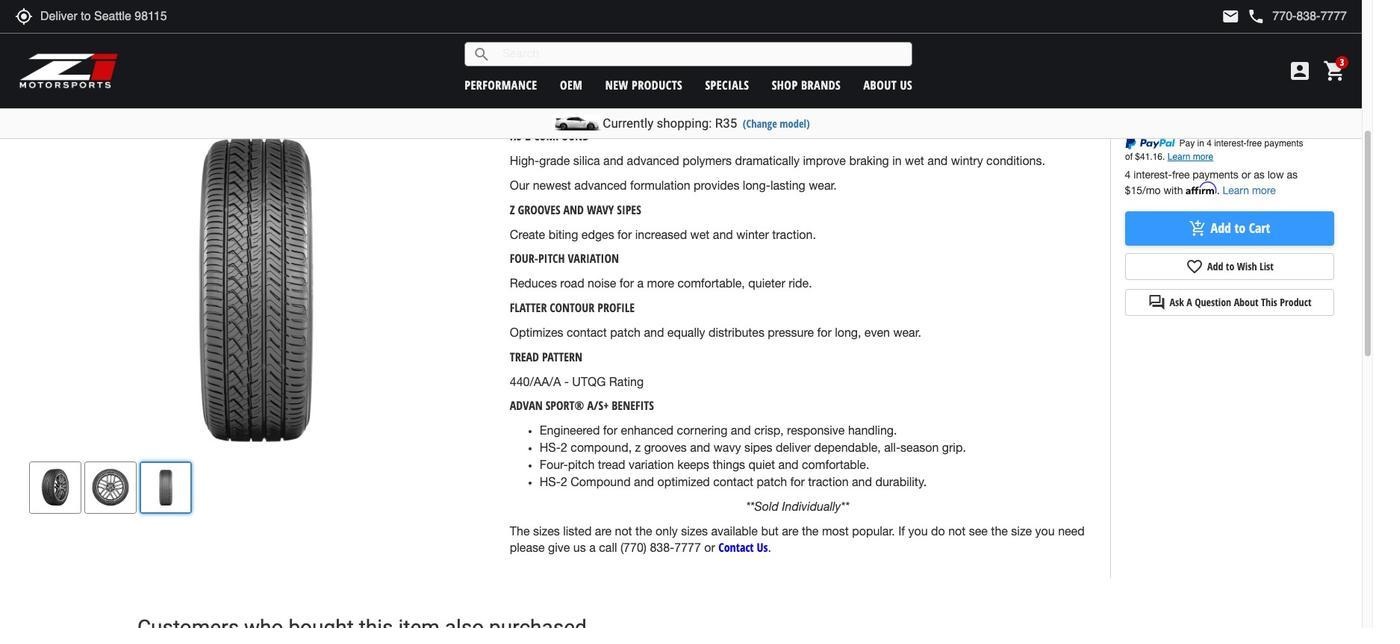 Task type: vqa. For each thing, say whether or not it's contained in the screenshot.
Engineered for enhanced cornering and crisp, responsive handling. HS-2 compound, z grooves and wavy sipes deliver dependable, all-season grip. Four-pitch tread variation keeps things quiet and comfortable. HS-2 Compound and optimized contact patch for traction and durability. at bottom
yes



Task type: locate. For each thing, give the bounding box(es) containing it.
0 vertical spatial about
[[864, 77, 897, 93]]

tread
[[510, 349, 539, 365]]

dependable,
[[815, 441, 881, 454]]

about left this
[[1235, 295, 1259, 309]]

hs- up four- on the left bottom of page
[[540, 441, 561, 454]]

1 horizontal spatial about
[[1235, 295, 1259, 309]]

new
[[606, 77, 629, 93]]

wish
[[1238, 259, 1258, 273]]

wet
[[906, 154, 925, 167], [691, 228, 710, 241]]

for left long,
[[818, 326, 832, 339]]

440/aa/a
[[510, 375, 561, 388]]

to for favorite_border add to wish list
[[1227, 259, 1235, 273]]

in
[[893, 154, 902, 167]]

0 vertical spatial more
[[1253, 184, 1277, 196]]

contact down things
[[714, 475, 754, 489]]

handling. up all-
[[849, 424, 898, 437]]

wintry
[[952, 154, 984, 167]]

four-
[[510, 251, 539, 267]]

contact down flatter contour profile
[[567, 326, 607, 339]]

sipes
[[745, 441, 773, 454]]

deliver
[[578, 105, 613, 118], [776, 441, 811, 454]]

1 horizontal spatial contact
[[714, 475, 754, 489]]

1 vertical spatial us
[[757, 540, 768, 556]]

7777
[[675, 541, 701, 555]]

and up keeps at bottom
[[691, 441, 711, 454]]

add right add_shopping_cart
[[1212, 219, 1232, 237]]

1 the from the left
[[636, 524, 653, 538]]

phone link
[[1248, 7, 1348, 25]]

add inside favorite_border add to wish list
[[1208, 259, 1224, 273]]

1 vertical spatial hs-
[[540, 441, 561, 454]]

or
[[1242, 169, 1252, 181], [705, 541, 716, 555]]

grooves
[[518, 202, 561, 218]]

0 vertical spatial us
[[901, 77, 913, 93]]

to up compound
[[564, 105, 575, 118]]

/mo
[[1143, 184, 1162, 196]]

0 horizontal spatial sizes
[[533, 524, 560, 538]]

and right silica
[[604, 154, 624, 167]]

new products link
[[606, 77, 683, 93]]

0 horizontal spatial improve
[[610, 56, 653, 69]]

0 horizontal spatial wear.
[[809, 178, 837, 192]]

1 vertical spatial handling.
[[849, 424, 898, 437]]

utqg rating
[[573, 375, 644, 388]]

1 horizontal spatial or
[[1242, 169, 1252, 181]]

0 horizontal spatial the
[[636, 524, 653, 538]]

available
[[712, 524, 758, 538]]

1 vertical spatial patch
[[757, 475, 788, 489]]

1 vertical spatial contact
[[714, 475, 754, 489]]

more inside the 4 interest-free payments or as low as $15 /mo with affirm . learn more
[[1253, 184, 1277, 196]]

ride.
[[789, 277, 813, 290]]

and left equally at the bottom of the page
[[644, 326, 664, 339]]

pitch
[[539, 251, 565, 267]]

z1 motorsports logo image
[[19, 52, 119, 90]]

to for add_shopping_cart add to cart
[[1235, 219, 1246, 237]]

hs- up high-
[[510, 128, 526, 144]]

(change
[[743, 117, 778, 131]]

advanced up formulation on the top of the page
[[627, 154, 680, 167]]

0 horizontal spatial deliver
[[578, 105, 613, 118]]

construction
[[613, 79, 685, 95]]

the up (770)
[[636, 524, 653, 538]]

variation
[[568, 251, 619, 267]]

1 horizontal spatial responsive
[[788, 424, 845, 437]]

or inside the sizes listed are not the only sizes available but are the most popular. if you do not see the size you need please give us a call (770) 838-7777 or
[[705, 541, 716, 555]]

cornering up wavy
[[677, 424, 728, 437]]

2 down engineered
[[561, 441, 568, 454]]

patch down quiet
[[757, 475, 788, 489]]

1 horizontal spatial a
[[638, 277, 644, 290]]

1 vertical spatial responsive
[[788, 424, 845, 437]]

high-grade silica and advanced polymers dramatically improve braking in wet and wintry conditions.
[[510, 154, 1046, 167]]

shop brands
[[772, 77, 841, 93]]

1 horizontal spatial are
[[782, 524, 799, 538]]

1 horizontal spatial sizes
[[682, 524, 708, 538]]

about us
[[864, 77, 913, 93]]

2 up high-
[[526, 128, 531, 144]]

us
[[901, 77, 913, 93], [757, 540, 768, 556]]

you right size
[[1036, 524, 1055, 538]]

1 vertical spatial a
[[590, 541, 596, 555]]

for down sipes
[[618, 228, 632, 241]]

0 horizontal spatial a
[[590, 541, 596, 555]]

1 vertical spatial advanced
[[575, 178, 627, 192]]

crisp,
[[616, 105, 646, 118], [755, 424, 784, 437]]

as left low
[[1255, 169, 1266, 181]]

as right low
[[1288, 169, 1298, 181]]

0 horizontal spatial us
[[757, 540, 768, 556]]

1 vertical spatial wet
[[691, 228, 710, 241]]

1 vertical spatial deliver
[[776, 441, 811, 454]]

not right do in the bottom right of the page
[[949, 524, 966, 538]]

0 horizontal spatial are
[[595, 524, 612, 538]]

the right see on the right bottom of the page
[[992, 524, 1009, 538]]

deliver right sipes
[[776, 441, 811, 454]]

2 down four- on the left bottom of page
[[561, 475, 568, 489]]

model)
[[780, 117, 810, 131]]

more down low
[[1253, 184, 1277, 196]]

0 vertical spatial advanced
[[627, 154, 680, 167]]

0 vertical spatial a
[[638, 277, 644, 290]]

and left wintry
[[928, 154, 948, 167]]

product
[[1281, 295, 1312, 309]]

traction
[[809, 475, 849, 489]]

1 horizontal spatial patch
[[757, 475, 788, 489]]

. down the payments
[[1218, 184, 1221, 196]]

advanced up the wavy
[[575, 178, 627, 192]]

1 vertical spatial wear.
[[894, 326, 922, 339]]

1 vertical spatial .
[[768, 541, 772, 555]]

to left cart on the top right of the page
[[1235, 219, 1246, 237]]

1 horizontal spatial not
[[949, 524, 966, 538]]

all-
[[885, 441, 901, 454]]

0 vertical spatial hs-
[[510, 128, 526, 144]]

. down but
[[768, 541, 772, 555]]

sizes up 7777
[[682, 524, 708, 538]]

1 horizontal spatial .
[[1218, 184, 1221, 196]]

0 vertical spatial 2
[[526, 128, 531, 144]]

wet right increased
[[691, 228, 710, 241]]

are up call
[[595, 524, 612, 538]]

winter
[[737, 228, 769, 241]]

add inside add_shopping_cart add to cart
[[1212, 219, 1232, 237]]

crisp, up sipes
[[755, 424, 784, 437]]

shop brands link
[[772, 77, 841, 93]]

hs- down four- on the left bottom of page
[[540, 475, 561, 489]]

cornering up products
[[657, 56, 707, 69]]

0 vertical spatial to
[[564, 105, 575, 118]]

0 horizontal spatial more
[[647, 277, 675, 290]]

0 vertical spatial wet
[[906, 154, 925, 167]]

1 horizontal spatial wet
[[906, 154, 925, 167]]

1 vertical spatial about
[[1235, 295, 1259, 309]]

1 horizontal spatial as
[[1288, 169, 1298, 181]]

to left wish in the top of the page
[[1227, 259, 1235, 273]]

-
[[565, 375, 569, 388]]

patch down profile
[[611, 326, 641, 339]]

interest-
[[1134, 169, 1173, 181]]

2 the from the left
[[802, 524, 819, 538]]

are right but
[[782, 524, 799, 538]]

2
[[526, 128, 531, 144], [561, 441, 568, 454], [561, 475, 568, 489]]

payments
[[1193, 169, 1239, 181]]

0 horizontal spatial handling.
[[710, 105, 759, 118]]

contact
[[567, 326, 607, 339], [714, 475, 754, 489]]

responsive down products
[[649, 105, 707, 118]]

.
[[1218, 184, 1221, 196], [768, 541, 772, 555]]

are
[[595, 524, 612, 538], [782, 524, 799, 538]]

need
[[1059, 524, 1085, 538]]

handling. inside engineered for enhanced cornering and crisp, responsive handling. hs-2 compound, z grooves and wavy sipes deliver dependable, all-season grip. four-pitch tread variation keeps things quiet and comfortable. hs-2 compound and optimized contact patch for traction and durability.
[[849, 424, 898, 437]]

handling. down specials
[[710, 105, 759, 118]]

0 vertical spatial .
[[1218, 184, 1221, 196]]

not up (770)
[[615, 524, 633, 538]]

wear. right even
[[894, 326, 922, 339]]

1 vertical spatial crisp,
[[755, 424, 784, 437]]

create biting edges for increased wet and winter traction.
[[510, 228, 817, 241]]

deliver down the optimized sidewall construction
[[578, 105, 613, 118]]

0 horizontal spatial not
[[615, 524, 633, 538]]

hs-2 compound
[[510, 128, 590, 144]]

2 vertical spatial to
[[1227, 259, 1235, 273]]

0 vertical spatial or
[[1242, 169, 1252, 181]]

oem link
[[560, 77, 583, 93]]

products
[[632, 77, 683, 93]]

add for add to wish list
[[1208, 259, 1224, 273]]

responsive
[[649, 105, 707, 118], [788, 424, 845, 437]]

2 horizontal spatial the
[[992, 524, 1009, 538]]

0 vertical spatial improve
[[610, 56, 653, 69]]

hs-
[[510, 128, 526, 144], [540, 441, 561, 454], [540, 475, 561, 489]]

long,
[[835, 326, 862, 339]]

biting
[[549, 228, 579, 241]]

wear. right lasting
[[809, 178, 837, 192]]

$164.63
[[1156, 105, 1210, 129]]

1 sizes from the left
[[533, 524, 560, 538]]

add for add to cart
[[1212, 219, 1232, 237]]

formulation
[[631, 178, 691, 192]]

0 vertical spatial deliver
[[578, 105, 613, 118]]

1 vertical spatial or
[[705, 541, 716, 555]]

about
[[864, 77, 897, 93], [1235, 295, 1259, 309]]

add right favorite_border
[[1208, 259, 1224, 273]]

1 horizontal spatial us
[[901, 77, 913, 93]]

crisp, down new products
[[616, 105, 646, 118]]

a/s+
[[588, 398, 609, 414]]

0 vertical spatial responsive
[[649, 105, 707, 118]]

1 horizontal spatial you
[[1036, 524, 1055, 538]]

extra-large blocks improve cornering performance.
[[510, 56, 782, 69]]

0 horizontal spatial as
[[1255, 169, 1266, 181]]

. inside contact us .
[[768, 541, 772, 555]]

more down increased
[[647, 277, 675, 290]]

2 vertical spatial 2
[[561, 475, 568, 489]]

learn more link
[[1223, 184, 1277, 196]]

advanced
[[627, 154, 680, 167], [575, 178, 627, 192]]

0 horizontal spatial or
[[705, 541, 716, 555]]

improve up new products link
[[610, 56, 653, 69]]

quieter
[[749, 277, 786, 290]]

grooves
[[645, 441, 687, 454]]

to inside favorite_border add to wish list
[[1227, 259, 1235, 273]]

for right noise
[[620, 277, 634, 290]]

a right us
[[590, 541, 596, 555]]

0 horizontal spatial patch
[[611, 326, 641, 339]]

0 horizontal spatial wet
[[691, 228, 710, 241]]

season
[[901, 441, 939, 454]]

2 vertical spatial hs-
[[540, 475, 561, 489]]

1 horizontal spatial crisp,
[[755, 424, 784, 437]]

a right noise
[[638, 277, 644, 290]]

reduces road noise for a more comfortable, quieter ride.
[[510, 277, 813, 290]]

wavy
[[714, 441, 742, 454]]

currently
[[603, 116, 654, 131]]

enhanced
[[621, 424, 674, 437]]

or right 7777
[[705, 541, 716, 555]]

for up **sold individually**
[[791, 475, 805, 489]]

traction.
[[773, 228, 817, 241]]

pressure
[[768, 326, 814, 339]]

shopping_cart
[[1324, 59, 1348, 83]]

and left the winter on the top right of page
[[713, 228, 734, 241]]

responsive up dependable,
[[788, 424, 845, 437]]

you right "if"
[[909, 524, 928, 538]]

the down individually**
[[802, 524, 819, 538]]

3 the from the left
[[992, 524, 1009, 538]]

1 horizontal spatial the
[[802, 524, 819, 538]]

conditions.
[[987, 154, 1046, 167]]

wet right "in" at right
[[906, 154, 925, 167]]

1 horizontal spatial handling.
[[849, 424, 898, 437]]

1 horizontal spatial more
[[1253, 184, 1277, 196]]

1 horizontal spatial improve
[[804, 154, 846, 167]]

1 horizontal spatial deliver
[[776, 441, 811, 454]]

0 horizontal spatial .
[[768, 541, 772, 555]]

0 vertical spatial crisp,
[[616, 105, 646, 118]]

sizes up give
[[533, 524, 560, 538]]

1 vertical spatial add
[[1208, 259, 1224, 273]]

1 vertical spatial cornering
[[677, 424, 728, 437]]

about right brands
[[864, 77, 897, 93]]

optimizes contact patch and equally distributes pressure for long, even wear.
[[510, 326, 922, 339]]

specials link
[[706, 77, 750, 93]]

1 vertical spatial improve
[[804, 154, 846, 167]]

0 horizontal spatial contact
[[567, 326, 607, 339]]

contact
[[719, 540, 754, 556]]

1 vertical spatial 2
[[561, 441, 568, 454]]

keeps
[[678, 458, 710, 471]]

or up learn more 'link'
[[1242, 169, 1252, 181]]

to inside add_shopping_cart add to cart
[[1235, 219, 1246, 237]]

1 vertical spatial to
[[1235, 219, 1246, 237]]

improve up lasting
[[804, 154, 846, 167]]

0 vertical spatial add
[[1212, 219, 1232, 237]]

0 horizontal spatial you
[[909, 524, 928, 538]]



Task type: describe. For each thing, give the bounding box(es) containing it.
four-
[[540, 458, 568, 471]]

(change model) link
[[743, 117, 810, 131]]

only
[[656, 524, 678, 538]]

our newest advanced formulation provides long-lasting wear.
[[510, 178, 837, 192]]

1 are from the left
[[595, 524, 612, 538]]

advan sport® a/s+ benefits
[[510, 398, 654, 414]]

dramatically
[[736, 154, 800, 167]]

us for about us
[[901, 77, 913, 93]]

blocks
[[572, 56, 607, 69]]

my_location
[[15, 7, 33, 25]]

if
[[899, 524, 906, 538]]

please
[[510, 541, 545, 555]]

and
[[564, 202, 584, 218]]

2 sizes from the left
[[682, 524, 708, 538]]

responsive inside engineered for enhanced cornering and crisp, responsive handling. hs-2 compound, z grooves and wavy sipes deliver dependable, all-season grip. four-pitch tread variation keeps things quiet and comfortable. hs-2 compound and optimized contact patch for traction and durability.
[[788, 424, 845, 437]]

tread
[[598, 458, 626, 471]]

us for contact us .
[[757, 540, 768, 556]]

do
[[932, 524, 946, 538]]

or inside the 4 interest-free payments or as low as $15 /mo with affirm . learn more
[[1242, 169, 1252, 181]]

0 horizontal spatial crisp,
[[616, 105, 646, 118]]

tread pattern
[[510, 349, 583, 365]]

favorite_border
[[1186, 258, 1204, 276]]

0 vertical spatial handling.
[[710, 105, 759, 118]]

**sold
[[746, 500, 779, 513]]

designed
[[510, 105, 561, 118]]

patch inside engineered for enhanced cornering and crisp, responsive handling. hs-2 compound, z grooves and wavy sipes deliver dependable, all-season grip. four-pitch tread variation keeps things quiet and comfortable. hs-2 compound and optimized contact patch for traction and durability.
[[757, 475, 788, 489]]

designed to deliver crisp, responsive handling.
[[510, 105, 759, 118]]

the sizes listed are not the only sizes available but are the most popular. if you do not see the size you need please give us a call (770) 838-7777 or
[[510, 524, 1085, 555]]

polymers
[[683, 154, 732, 167]]

2 you from the left
[[1036, 524, 1055, 538]]

and right quiet
[[779, 458, 799, 471]]

braking
[[850, 154, 890, 167]]

deliver inside engineered for enhanced cornering and crisp, responsive handling. hs-2 compound, z grooves and wavy sipes deliver dependable, all-season grip. four-pitch tread variation keeps things quiet and comfortable. hs-2 compound and optimized contact patch for traction and durability.
[[776, 441, 811, 454]]

mail link
[[1223, 7, 1241, 25]]

question_answer ask a question about this product
[[1149, 294, 1312, 311]]

give
[[548, 541, 570, 555]]

1 horizontal spatial wear.
[[894, 326, 922, 339]]

compound,
[[571, 441, 632, 454]]

0 horizontal spatial about
[[864, 77, 897, 93]]

lasting
[[771, 178, 806, 192]]

account_box link
[[1285, 59, 1316, 83]]

most
[[823, 524, 849, 538]]

0 horizontal spatial responsive
[[649, 105, 707, 118]]

contour
[[550, 300, 595, 316]]

(770)
[[621, 541, 647, 555]]

free
[[1173, 169, 1191, 181]]

Search search field
[[491, 43, 912, 66]]

0 vertical spatial wear.
[[809, 178, 837, 192]]

advan
[[510, 398, 543, 414]]

shop
[[772, 77, 798, 93]]

add_shopping_cart
[[1190, 220, 1208, 238]]

search
[[473, 45, 491, 63]]

2 as from the left
[[1288, 169, 1298, 181]]

and down variation
[[634, 475, 655, 489]]

and down comfortable.
[[852, 475, 873, 489]]

performance.
[[711, 56, 782, 69]]

. inside the 4 interest-free payments or as low as $15 /mo with affirm . learn more
[[1218, 184, 1221, 196]]

flatter contour profile
[[510, 300, 635, 316]]

favorite_border add to wish list
[[1186, 258, 1274, 276]]

call
[[599, 541, 618, 555]]

but
[[762, 524, 779, 538]]

pitch
[[568, 458, 595, 471]]

brands
[[802, 77, 841, 93]]

list
[[1260, 259, 1274, 273]]

equally
[[668, 326, 706, 339]]

optimized
[[510, 79, 562, 95]]

2 are from the left
[[782, 524, 799, 538]]

provides
[[694, 178, 740, 192]]

flatter
[[510, 300, 547, 316]]

1 vertical spatial more
[[647, 277, 675, 290]]

and up wavy
[[731, 424, 751, 437]]

$15
[[1126, 184, 1143, 196]]

1 you from the left
[[909, 524, 928, 538]]

engineered for enhanced cornering and crisp, responsive handling. hs-2 compound, z grooves and wavy sipes deliver dependable, all-season grip. four-pitch tread variation keeps things quiet and comfortable. hs-2 compound and optimized contact patch for traction and durability.
[[540, 424, 967, 489]]

2 not from the left
[[949, 524, 966, 538]]

pattern
[[542, 349, 583, 365]]

road
[[561, 277, 585, 290]]

optimized
[[658, 475, 710, 489]]

cart
[[1250, 219, 1271, 237]]

for up compound,
[[604, 424, 618, 437]]

crisp, inside engineered for enhanced cornering and crisp, responsive handling. hs-2 compound, z grooves and wavy sipes deliver dependable, all-season grip. four-pitch tread variation keeps things quiet and comfortable. hs-2 compound and optimized contact patch for traction and durability.
[[755, 424, 784, 437]]

contact us .
[[719, 540, 772, 556]]

durability.
[[876, 475, 927, 489]]

0 vertical spatial patch
[[611, 326, 641, 339]]

this
[[1262, 295, 1278, 309]]

contact us link
[[719, 540, 768, 556]]

sidewall
[[565, 79, 610, 95]]

contact inside engineered for enhanced cornering and crisp, responsive handling. hs-2 compound, z grooves and wavy sipes deliver dependable, all-season grip. four-pitch tread variation keeps things quiet and comfortable. hs-2 compound and optimized contact patch for traction and durability.
[[714, 475, 754, 489]]

z grooves and wavy sipes
[[510, 202, 642, 218]]

compound
[[534, 128, 590, 144]]

four-pitch variation
[[510, 251, 619, 267]]

z
[[510, 202, 515, 218]]

new products
[[606, 77, 683, 93]]

wavy
[[587, 202, 614, 218]]

shopping_cart link
[[1320, 59, 1348, 83]]

0 vertical spatial contact
[[567, 326, 607, 339]]

about inside 'question_answer ask a question about this product'
[[1235, 295, 1259, 309]]

things
[[713, 458, 746, 471]]

comfortable,
[[678, 277, 746, 290]]

quiet
[[749, 458, 776, 471]]

about us link
[[864, 77, 913, 93]]

compound
[[571, 475, 631, 489]]

sport®
[[546, 398, 585, 414]]

1 not from the left
[[615, 524, 633, 538]]

create
[[510, 228, 546, 241]]

even
[[865, 326, 891, 339]]

silica
[[574, 154, 600, 167]]

1 as from the left
[[1255, 169, 1266, 181]]

a inside the sizes listed are not the only sizes available but are the most popular. if you do not see the size you need please give us a call (770) 838-7777 or
[[590, 541, 596, 555]]

size
[[1012, 524, 1033, 538]]

variation
[[629, 458, 674, 471]]

cornering inside engineered for enhanced cornering and crisp, responsive handling. hs-2 compound, z grooves and wavy sipes deliver dependable, all-season grip. four-pitch tread variation keeps things quiet and comfortable. hs-2 compound and optimized contact patch for traction and durability.
[[677, 424, 728, 437]]

0 vertical spatial cornering
[[657, 56, 707, 69]]

shoulder
[[582, 30, 630, 46]]

individually**
[[783, 500, 850, 513]]

benefits
[[612, 398, 654, 414]]

grade
[[540, 154, 570, 167]]



